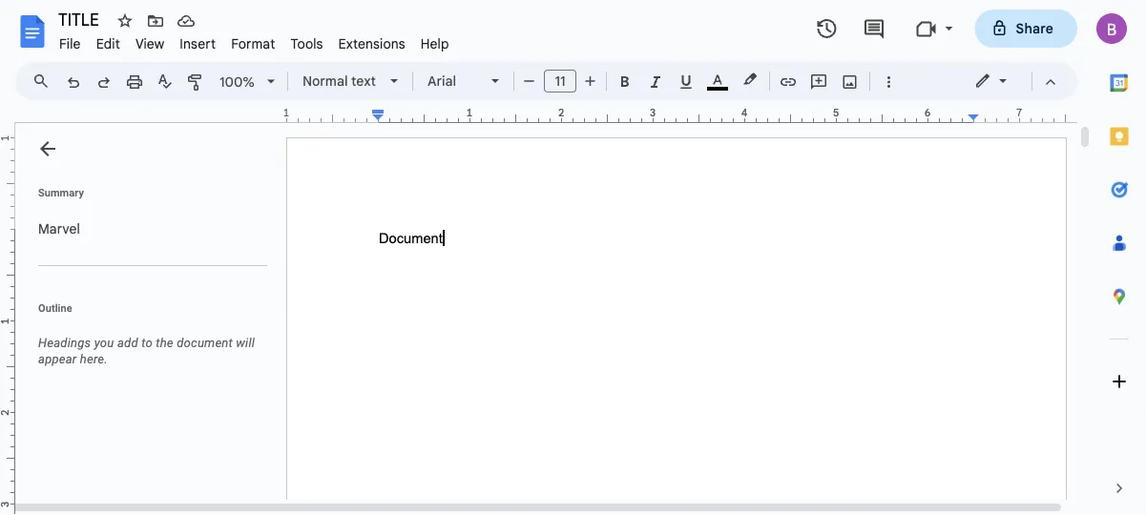 Task type: vqa. For each thing, say whether or not it's contained in the screenshot.
Star CHECKBOX
yes



Task type: describe. For each thing, give the bounding box(es) containing it.
Font size text field
[[545, 70, 576, 93]]

share button
[[975, 10, 1078, 48]]

insert
[[180, 35, 216, 52]]

summary element
[[29, 210, 267, 248]]

text color image
[[707, 68, 728, 91]]

highlight color image
[[740, 68, 761, 91]]

view menu item
[[128, 32, 172, 55]]

tools
[[291, 35, 323, 52]]

Font size field
[[544, 70, 584, 94]]

edit menu item
[[88, 32, 128, 55]]

arial
[[428, 73, 457, 89]]

main toolbar
[[56, 67, 904, 97]]

document
[[177, 336, 233, 350]]

appear
[[38, 352, 77, 367]]

summary heading
[[38, 185, 84, 200]]

outline
[[38, 302, 72, 314]]

add
[[117, 336, 138, 350]]

extensions
[[339, 35, 406, 52]]

help menu item
[[413, 32, 457, 55]]

Zoom field
[[212, 68, 284, 97]]

format
[[231, 35, 275, 52]]

mode and view toolbar
[[960, 62, 1066, 100]]

file menu item
[[52, 32, 88, 55]]

you
[[94, 336, 114, 350]]

edit
[[96, 35, 120, 52]]

left margin image
[[287, 108, 384, 122]]

headings you add to the document will appear here.
[[38, 336, 255, 367]]

menu bar banner
[[0, 0, 1147, 516]]



Task type: locate. For each thing, give the bounding box(es) containing it.
1
[[283, 106, 290, 119]]

Menus field
[[24, 68, 66, 95]]

tab list
[[1093, 56, 1147, 462]]

format menu item
[[224, 32, 283, 55]]

summary
[[38, 187, 84, 199]]

insert image image
[[840, 68, 862, 95]]

marvel
[[38, 221, 80, 237]]

text
[[351, 73, 376, 89]]

view
[[135, 35, 165, 52]]

the
[[156, 336, 174, 350]]

Rename text field
[[52, 8, 110, 31]]

insert menu item
[[172, 32, 224, 55]]

tools menu item
[[283, 32, 331, 55]]

Star checkbox
[[112, 8, 138, 34]]

tab list inside menu bar 'banner'
[[1093, 56, 1147, 462]]

will
[[236, 336, 255, 350]]

help
[[421, 35, 449, 52]]

menu bar inside menu bar 'banner'
[[52, 25, 457, 56]]

menu bar
[[52, 25, 457, 56]]

file
[[59, 35, 81, 52]]

extensions menu item
[[331, 32, 413, 55]]

font list. arial selected. option
[[428, 68, 480, 95]]

headings
[[38, 336, 91, 350]]

application
[[0, 0, 1147, 516]]

menu bar containing file
[[52, 25, 457, 56]]

styles list. normal text selected. option
[[303, 68, 379, 95]]

normal
[[303, 73, 348, 89]]

here.
[[80, 352, 108, 367]]

document outline element
[[15, 123, 275, 516]]

to
[[141, 336, 153, 350]]

normal text
[[303, 73, 376, 89]]

share
[[1016, 20, 1054, 37]]

Zoom text field
[[215, 69, 261, 95]]

top margin image
[[0, 138, 14, 235]]

application containing share
[[0, 0, 1147, 516]]

right margin image
[[969, 108, 1065, 122]]

outline heading
[[15, 301, 275, 327]]



